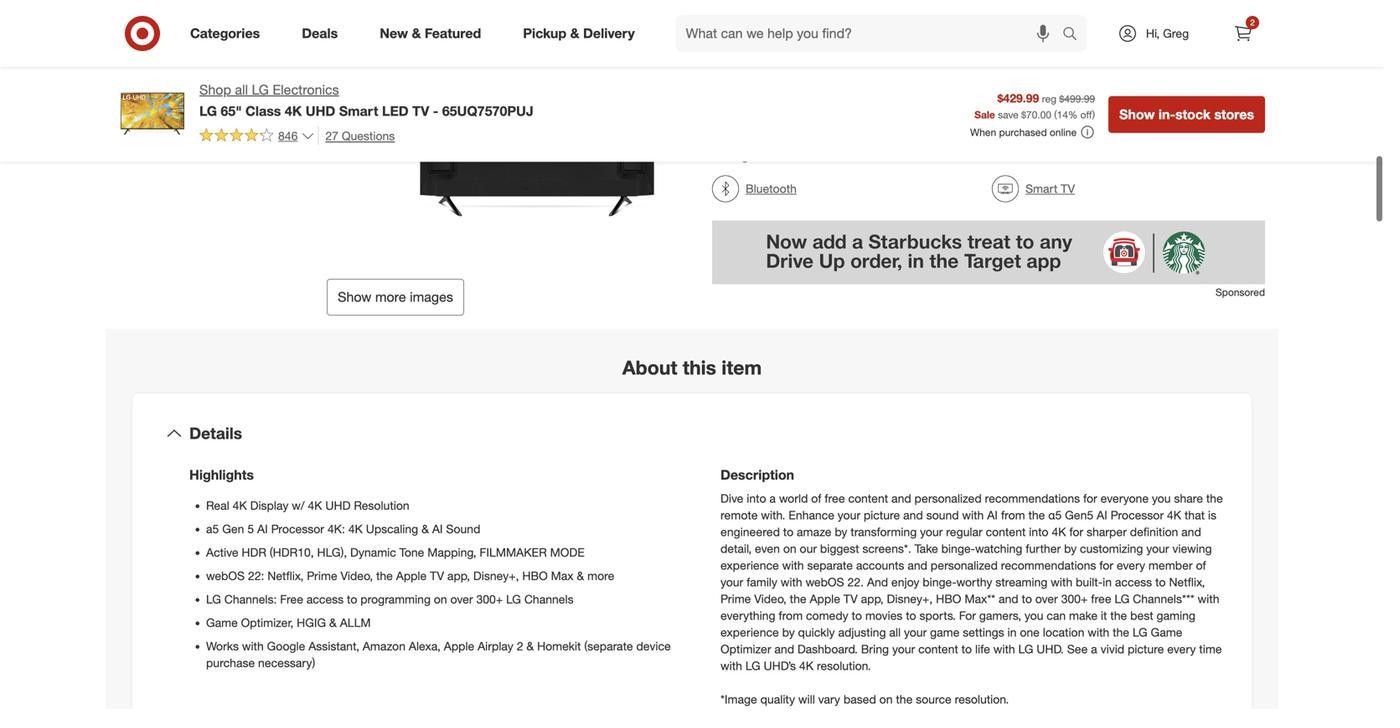 Task type: vqa. For each thing, say whether or not it's contained in the screenshot.
apple
yes



Task type: locate. For each thing, give the bounding box(es) containing it.
0 horizontal spatial smart
[[339, 103, 378, 119]]

based
[[844, 687, 877, 702]]

the up is at the bottom of the page
[[1207, 486, 1223, 501]]

picture up transforming
[[864, 503, 900, 517]]

1 horizontal spatial by
[[835, 520, 848, 534]]

your right bring
[[893, 637, 915, 651]]

1 vertical spatial app,
[[861, 587, 884, 601]]

1 horizontal spatial apple
[[444, 633, 475, 648]]

assistant,
[[309, 633, 360, 648]]

sports.
[[920, 603, 956, 618]]

settings
[[963, 620, 1005, 635]]

bluetooth
[[746, 175, 797, 190]]

quality
[[761, 687, 795, 702]]

binge- down 'regular'
[[942, 536, 976, 551]]

0 vertical spatial apple
[[396, 563, 427, 578]]

world
[[779, 486, 808, 501]]

share
[[1175, 486, 1204, 501]]

with right life at the right bottom of the page
[[994, 637, 1016, 651]]

search button
[[1055, 15, 1096, 55]]

prime up everything
[[721, 587, 751, 601]]

1 horizontal spatial free
[[1091, 587, 1112, 601]]

resolution. right source
[[955, 687, 1009, 702]]

save 5% every day with redcard
[[746, 29, 866, 63]]

0 horizontal spatial more
[[375, 284, 406, 300]]

0 horizontal spatial apple
[[396, 563, 427, 578]]

location
[[1043, 620, 1085, 635]]

gen5
[[1065, 503, 1094, 517]]

1 horizontal spatial every
[[1117, 553, 1146, 568]]

0 horizontal spatial hbo
[[523, 563, 548, 578]]

every left time
[[1168, 637, 1196, 651]]

channels:
[[224, 587, 277, 601]]

more left "images"
[[375, 284, 406, 300]]

1 horizontal spatial game
[[1151, 620, 1183, 635]]

1 vertical spatial hbo
[[936, 587, 962, 601]]

every
[[804, 29, 839, 45], [1117, 553, 1146, 568], [1168, 637, 1196, 651]]

by
[[835, 520, 848, 534], [1065, 536, 1077, 551], [783, 620, 795, 635]]

0 horizontal spatial content
[[849, 486, 889, 501]]

1 vertical spatial 2
[[517, 633, 523, 648]]

1 vertical spatial picture
[[1128, 637, 1165, 651]]

300+
[[1062, 587, 1088, 601], [476, 587, 503, 601]]

& up tone
[[422, 516, 429, 531]]

1 horizontal spatial into
[[1029, 520, 1049, 534]]

2 vertical spatial on
[[880, 687, 893, 702]]

works with google assistant, amazon alexa, apple airplay 2 & homekit (separate device purchase necessary)
[[206, 633, 671, 665]]

1 over from the left
[[1036, 587, 1058, 601]]

show
[[1120, 106, 1155, 123], [338, 284, 372, 300]]

regular
[[946, 520, 983, 534]]

by up biggest
[[835, 520, 848, 534]]

1 horizontal spatial smart
[[1026, 175, 1058, 190]]

0 vertical spatial free
[[825, 486, 845, 501]]

redcard
[[773, 48, 819, 63]]

content up watching
[[986, 520, 1026, 534]]

22.
[[848, 570, 864, 584]]

enhance
[[789, 503, 835, 517]]

app, down mapping,
[[448, 563, 470, 578]]

free up it
[[1091, 587, 1112, 601]]

over up can at the right bottom of page
[[1036, 587, 1058, 601]]

you left share
[[1152, 486, 1171, 501]]

0 vertical spatial of
[[812, 486, 822, 501]]

disney+, down filmmaker
[[473, 563, 519, 578]]

1 horizontal spatial prime
[[721, 587, 751, 601]]

on down webos 22: netflix, prime video, the apple tv app, disney+, hbo max & more
[[434, 587, 447, 601]]

& left homekit
[[527, 633, 534, 648]]

0 vertical spatial video,
[[341, 563, 373, 578]]

vivid
[[1101, 637, 1125, 651]]

can
[[1047, 603, 1066, 618]]

uhd
[[306, 103, 336, 119], [326, 493, 351, 507]]

show inside button
[[338, 284, 372, 300]]

experience down everything
[[721, 620, 779, 635]]

1 vertical spatial disney+,
[[887, 587, 933, 601]]

disney+,
[[473, 563, 519, 578], [887, 587, 933, 601]]

comedy
[[806, 603, 849, 618]]

& right new
[[412, 25, 421, 42]]

over down mapping,
[[451, 587, 473, 601]]

hbo up sports. on the bottom right of page
[[936, 587, 962, 601]]

& inside works with google assistant, amazon alexa, apple airplay 2 & homekit (separate device purchase necessary)
[[527, 633, 534, 648]]

on left our
[[784, 536, 797, 551]]

0 horizontal spatial free
[[825, 486, 845, 501]]

1 vertical spatial from
[[779, 603, 803, 618]]

1 horizontal spatial 300+
[[1062, 587, 1088, 601]]

images
[[410, 284, 453, 300]]

tv down 22.
[[844, 587, 858, 601]]

all down movies
[[890, 620, 901, 635]]

0 vertical spatial smart
[[339, 103, 378, 119]]

with down optimizer,
[[242, 633, 264, 648]]

and
[[892, 486, 912, 501], [904, 503, 923, 517], [1182, 520, 1202, 534], [908, 553, 928, 568], [999, 587, 1019, 601], [775, 637, 795, 651]]

0 horizontal spatial all
[[235, 82, 248, 98]]

google
[[267, 633, 305, 648]]

for
[[1084, 486, 1098, 501], [1070, 520, 1084, 534], [1100, 553, 1114, 568]]

0 horizontal spatial 300+
[[476, 587, 503, 601]]

sharper
[[1087, 520, 1127, 534]]

apple inside works with google assistant, amazon alexa, apple airplay 2 & homekit (separate device purchase necessary)
[[444, 633, 475, 648]]

when
[[971, 126, 997, 139]]

transforming
[[851, 520, 917, 534]]

video, down family on the right of the page
[[755, 587, 787, 601]]

1 vertical spatial of
[[1196, 553, 1207, 568]]

apple inside dive into a world of free content and personalized recommendations for everyone you share the remote with. enhance your picture and sound with ai from the α5 gen5 ai processor 4k that is engineered to amaze by transforming your regular content into 4k for sharper definition and detail, even on our biggest screens*. take binge-watching further by customizing your viewing experience with separate accounts and personalized recommendations for every member of your family with webos 22. and enjoy binge-worthy streaming with built-in access to netflix, prime video, the apple tv app, disney+, hbo max** and to over 300+ free lg channels*** with everything from comedy to movies to sports. for gamers, you can make it the best gaming experience by quickly adjusting all your game settings in one location with the lg game optimizer and dashboard. bring your content to life with lg uhd. see a vivid picture every time with lg uhd's 4k resolution.
[[810, 587, 841, 601]]

apple for device
[[444, 633, 475, 648]]

processor down w/
[[271, 516, 324, 531]]

game down gaming
[[1151, 620, 1183, 635]]

with down it
[[1088, 620, 1110, 635]]

disney+, inside dive into a world of free content and personalized recommendations for everyone you share the remote with. enhance your picture and sound with ai from the α5 gen5 ai processor 4k that is engineered to amaze by transforming your regular content into 4k for sharper definition and detail, even on our biggest screens*. take binge-watching further by customizing your viewing experience with separate accounts and personalized recommendations for every member of your family with webos 22. and enjoy binge-worthy streaming with built-in access to netflix, prime video, the apple tv app, disney+, hbo max** and to over 300+ free lg channels*** with everything from comedy to movies to sports. for gamers, you can make it the best gaming experience by quickly adjusting all your game settings in one location with the lg game optimizer and dashboard. bring your content to life with lg uhd. see a vivid picture every time with lg uhd's 4k resolution.
[[887, 587, 933, 601]]

%
[[1069, 108, 1078, 121]]

will
[[799, 687, 815, 702]]

What can we help you find? suggestions appear below search field
[[676, 15, 1067, 52]]

with right family on the right of the page
[[781, 570, 803, 584]]

0 horizontal spatial a
[[770, 486, 776, 501]]

0 horizontal spatial app,
[[448, 563, 470, 578]]

pickup
[[523, 25, 567, 42]]

1 vertical spatial show
[[338, 284, 372, 300]]

0 vertical spatial by
[[835, 520, 848, 534]]

access inside dive into a world of free content and personalized recommendations for everyone you share the remote with. enhance your picture and sound with ai from the α5 gen5 ai processor 4k that is engineered to amaze by transforming your regular content into 4k for sharper definition and detail, even on our biggest screens*. take binge-watching further by customizing your viewing experience with separate accounts and personalized recommendations for every member of your family with webos 22. and enjoy binge-worthy streaming with built-in access to netflix, prime video, the apple tv app, disney+, hbo max** and to over 300+ free lg channels*** with everything from comedy to movies to sports. for gamers, you can make it the best gaming experience by quickly adjusting all your game settings in one location with the lg game optimizer and dashboard. bring your content to life with lg uhd. see a vivid picture every time with lg uhd's 4k resolution.
[[1116, 570, 1153, 584]]

0 horizontal spatial you
[[1025, 603, 1044, 618]]

1 vertical spatial content
[[986, 520, 1026, 534]]

netflix,
[[268, 563, 304, 578], [1169, 570, 1206, 584]]

all inside shop all lg electronics lg 65" class 4k uhd smart led tv - 65uq7570puj
[[235, 82, 248, 98]]

1 vertical spatial experience
[[721, 620, 779, 635]]

from up watching
[[1001, 503, 1026, 517]]

homekit
[[537, 633, 581, 648]]

you up one
[[1025, 603, 1044, 618]]

0 horizontal spatial into
[[747, 486, 767, 501]]

4k:
[[328, 516, 345, 531]]

0 vertical spatial picture
[[864, 503, 900, 517]]

1 vertical spatial in
[[1008, 620, 1017, 635]]

access up channels***
[[1116, 570, 1153, 584]]

experience up family on the right of the page
[[721, 553, 779, 568]]

further
[[1026, 536, 1061, 551]]

300+ inside dive into a world of free content and personalized recommendations for everyone you share the remote with. enhance your picture and sound with ai from the α5 gen5 ai processor 4k that is engineered to amaze by transforming your regular content into 4k for sharper definition and detail, even on our biggest screens*. take binge-watching further by customizing your viewing experience with separate accounts and personalized recommendations for every member of your family with webos 22. and enjoy binge-worthy streaming with built-in access to netflix, prime video, the apple tv app, disney+, hbo max** and to over 300+ free lg channels*** with everything from comedy to movies to sports. for gamers, you can make it the best gaming experience by quickly adjusting all your game settings in one location with the lg game optimizer and dashboard. bring your content to life with lg uhd. see a vivid picture every time with lg uhd's 4k resolution.
[[1062, 587, 1088, 601]]

w/
[[292, 493, 305, 507]]

0 horizontal spatial on
[[434, 587, 447, 601]]

show left the in-
[[1120, 106, 1155, 123]]

webos down active
[[206, 563, 245, 578]]

0 horizontal spatial by
[[783, 620, 795, 635]]

your up biggest
[[838, 503, 861, 517]]

recommendations up α5 at the bottom right of page
[[985, 486, 1081, 501]]

2 inside 2 "link"
[[1251, 17, 1255, 28]]

access up hgig
[[307, 587, 344, 601]]

65uq7570puj
[[442, 103, 534, 119]]

show for show more images
[[338, 284, 372, 300]]

the up vivid
[[1113, 620, 1130, 635]]

0 vertical spatial uhd
[[306, 103, 336, 119]]

all inside dive into a world of free content and personalized recommendations for everyone you share the remote with. enhance your picture and sound with ai from the α5 gen5 ai processor 4k that is engineered to amaze by transforming your regular content into 4k for sharper definition and detail, even on our biggest screens*. take binge-watching further by customizing your viewing experience with separate accounts and personalized recommendations for every member of your family with webos 22. and enjoy binge-worthy streaming with built-in access to netflix, prime video, the apple tv app, disney+, hbo max** and to over 300+ free lg channels*** with everything from comedy to movies to sports. for gamers, you can make it the best gaming experience by quickly adjusting all your game settings in one location with the lg game optimizer and dashboard. bring your content to life with lg uhd. see a vivid picture every time with lg uhd's 4k resolution.
[[890, 620, 901, 635]]

and up "uhd's"
[[775, 637, 795, 651]]

prime
[[307, 563, 337, 578], [721, 587, 751, 601]]

0 horizontal spatial over
[[451, 587, 473, 601]]

recommendations down further
[[1001, 553, 1097, 568]]

description
[[721, 462, 795, 478]]

game inside dive into a world of free content and personalized recommendations for everyone you share the remote with. enhance your picture and sound with ai from the α5 gen5 ai processor 4k that is engineered to amaze by transforming your regular content into 4k for sharper definition and detail, even on our biggest screens*. take binge-watching further by customizing your viewing experience with separate accounts and personalized recommendations for every member of your family with webos 22. and enjoy binge-worthy streaming with built-in access to netflix, prime video, the apple tv app, disney+, hbo max** and to over 300+ free lg channels*** with everything from comedy to movies to sports. for gamers, you can make it the best gaming experience by quickly adjusting all your game settings in one location with the lg game optimizer and dashboard. bring your content to life with lg uhd. see a vivid picture every time with lg uhd's 4k resolution.
[[1151, 620, 1183, 635]]

works
[[206, 633, 239, 648]]

1 vertical spatial by
[[1065, 536, 1077, 551]]

0 vertical spatial binge-
[[942, 536, 976, 551]]

webos
[[206, 563, 245, 578], [806, 570, 845, 584]]

1 horizontal spatial app,
[[861, 587, 884, 601]]

1 horizontal spatial on
[[784, 536, 797, 551]]

every right 5%
[[804, 29, 839, 45]]

1 horizontal spatial processor
[[1111, 503, 1164, 517]]

1 horizontal spatial netflix,
[[1169, 570, 1206, 584]]

dashboard.
[[798, 637, 858, 651]]

2 vertical spatial content
[[919, 637, 959, 651]]

binge- up sports. on the bottom right of page
[[923, 570, 957, 584]]

70.00
[[1027, 108, 1052, 121]]

led
[[382, 103, 409, 119]]

categories
[[190, 25, 260, 42]]

2 vertical spatial apple
[[444, 633, 475, 648]]

0 vertical spatial 2
[[1251, 17, 1255, 28]]

personalized up worthy
[[931, 553, 998, 568]]

0 vertical spatial into
[[747, 486, 767, 501]]

& inside "link"
[[412, 25, 421, 42]]

1 horizontal spatial content
[[919, 637, 959, 651]]

stores
[[1215, 106, 1255, 123]]

show left "images"
[[338, 284, 372, 300]]

1 300+ from the left
[[1062, 587, 1088, 601]]

0 vertical spatial hbo
[[523, 563, 548, 578]]

2 inside works with google assistant, amazon alexa, apple airplay 2 & homekit (separate device purchase necessary)
[[517, 633, 523, 648]]

1 horizontal spatial in
[[1103, 570, 1112, 584]]

0 horizontal spatial resolution.
[[817, 654, 871, 668]]

channels
[[525, 587, 574, 601]]

day
[[843, 29, 866, 45]]

app, down and
[[861, 587, 884, 601]]

1 vertical spatial apple
[[810, 587, 841, 601]]

1 horizontal spatial a
[[1091, 637, 1098, 651]]

with down optimizer
[[721, 654, 743, 668]]

your
[[838, 503, 861, 517], [920, 520, 943, 534], [1147, 536, 1170, 551], [721, 570, 744, 584], [904, 620, 927, 635], [893, 637, 915, 651]]

0 horizontal spatial netflix,
[[268, 563, 304, 578]]

1 horizontal spatial show
[[1120, 106, 1155, 123]]

1 vertical spatial a
[[1091, 637, 1098, 651]]

show inside "button"
[[1120, 106, 1155, 123]]

pickup & delivery
[[523, 25, 635, 42]]

1 horizontal spatial more
[[588, 563, 615, 578]]

1 vertical spatial all
[[890, 620, 901, 635]]

viewing
[[1173, 536, 1212, 551]]

save
[[746, 29, 777, 45]]

4k right w/
[[308, 493, 322, 507]]

video, inside dive into a world of free content and personalized recommendations for everyone you share the remote with. enhance your picture and sound with ai from the α5 gen5 ai processor 4k that is engineered to amaze by transforming your regular content into 4k for sharper definition and detail, even on our biggest screens*. take binge-watching further by customizing your viewing experience with separate accounts and personalized recommendations for every member of your family with webos 22. and enjoy binge-worthy streaming with built-in access to netflix, prime video, the apple tv app, disney+, hbo max** and to over 300+ free lg channels*** with everything from comedy to movies to sports. for gamers, you can make it the best gaming experience by quickly adjusting all your game settings in one location with the lg game optimizer and dashboard. bring your content to life with lg uhd. see a vivid picture every time with lg uhd's 4k resolution.
[[755, 587, 787, 601]]

0 vertical spatial in
[[1103, 570, 1112, 584]]

game
[[930, 620, 960, 635]]

resolution
[[354, 493, 410, 507]]

2 horizontal spatial on
[[880, 687, 893, 702]]

1 vertical spatial binge-
[[923, 570, 957, 584]]

lg 65&#34; class 4k uhd smart led tv - 65uq7570puj, 8 of 16 image
[[402, 0, 672, 260]]

into down description on the bottom right
[[747, 486, 767, 501]]

app,
[[448, 563, 470, 578], [861, 587, 884, 601]]

1 horizontal spatial over
[[1036, 587, 1058, 601]]

lg left channels
[[506, 587, 521, 601]]

tv left -
[[412, 103, 429, 119]]

1 horizontal spatial access
[[1116, 570, 1153, 584]]

to left sports. on the bottom right of page
[[906, 603, 917, 618]]

on inside dive into a world of free content and personalized recommendations for everyone you share the remote with. enhance your picture and sound with ai from the α5 gen5 ai processor 4k that is engineered to amaze by transforming your regular content into 4k for sharper definition and detail, even on our biggest screens*. take binge-watching further by customizing your viewing experience with separate accounts and personalized recommendations for every member of your family with webos 22. and enjoy binge-worthy streaming with built-in access to netflix, prime video, the apple tv app, disney+, hbo max** and to over 300+ free lg channels*** with everything from comedy to movies to sports. for gamers, you can make it the best gaming experience by quickly adjusting all your game settings in one location with the lg game optimizer and dashboard. bring your content to life with lg uhd. see a vivid picture every time with lg uhd's 4k resolution.
[[784, 536, 797, 551]]

prime down the hlg),
[[307, 563, 337, 578]]

gen
[[222, 516, 244, 531]]

with left built-
[[1051, 570, 1073, 584]]

about this item
[[623, 351, 762, 374]]

smart
[[339, 103, 378, 119], [1026, 175, 1058, 190]]

for up gen5
[[1084, 486, 1098, 501]]

4k right 4k:
[[348, 516, 363, 531]]

lg 65&#34; class 4k uhd smart led tv - 65uq7570puj, 7 of 16 image
[[119, 0, 389, 260]]

5
[[248, 516, 254, 531]]

all
[[235, 82, 248, 98], [890, 620, 901, 635]]

1 horizontal spatial picture
[[1128, 637, 1165, 651]]

hbo
[[523, 563, 548, 578], [936, 587, 962, 601]]

&
[[412, 25, 421, 42], [570, 25, 580, 42], [422, 516, 429, 531], [577, 563, 584, 578], [329, 610, 337, 625], [527, 633, 534, 648]]

hgig
[[297, 610, 326, 625]]

game optimizer, hgig & allm
[[206, 610, 371, 625]]

300+ up the make
[[1062, 587, 1088, 601]]

item
[[722, 351, 762, 374]]

prime inside dive into a world of free content and personalized recommendations for everyone you share the remote with. enhance your picture and sound with ai from the α5 gen5 ai processor 4k that is engineered to amaze by transforming your regular content into 4k for sharper definition and detail, even on our biggest screens*. take binge-watching further by customizing your viewing experience with separate accounts and personalized recommendations for every member of your family with webos 22. and enjoy binge-worthy streaming with built-in access to netflix, prime video, the apple tv app, disney+, hbo max** and to over 300+ free lg channels*** with everything from comedy to movies to sports. for gamers, you can make it the best gaming experience by quickly adjusting all your game settings in one location with the lg game optimizer and dashboard. bring your content to life with lg uhd. see a vivid picture every time with lg uhd's 4k resolution.
[[721, 587, 751, 601]]

search
[[1055, 27, 1096, 43]]

1 horizontal spatial webos
[[806, 570, 845, 584]]

2 right greg
[[1251, 17, 1255, 28]]

lg left channels***
[[1115, 587, 1130, 601]]

1 horizontal spatial resolution.
[[955, 687, 1009, 702]]

lg down one
[[1019, 637, 1034, 651]]

0 horizontal spatial prime
[[307, 563, 337, 578]]

processor down everyone
[[1111, 503, 1164, 517]]

resolution. down dashboard.
[[817, 654, 871, 668]]

1 horizontal spatial from
[[1001, 503, 1026, 517]]

0 vertical spatial prime
[[307, 563, 337, 578]]

tv down online
[[1061, 175, 1075, 190]]

0 vertical spatial disney+,
[[473, 563, 519, 578]]

2 over from the left
[[451, 587, 473, 601]]

programming
[[361, 587, 431, 601]]

customizing
[[1080, 536, 1144, 551]]

2 experience from the top
[[721, 620, 779, 635]]

$429.99 reg $499.99 sale save $ 70.00 ( 14 % off )
[[975, 91, 1096, 121]]

is
[[1209, 503, 1217, 517]]

(separate
[[584, 633, 633, 648]]

to up allm
[[347, 587, 357, 601]]

0 vertical spatial you
[[1152, 486, 1171, 501]]

to left life at the right bottom of the page
[[962, 637, 972, 651]]

the left α5 at the bottom right of page
[[1029, 503, 1045, 517]]

0 vertical spatial every
[[804, 29, 839, 45]]

2 right airplay
[[517, 633, 523, 648]]

a
[[770, 486, 776, 501], [1091, 637, 1098, 651]]

smart down the when purchased online
[[1026, 175, 1058, 190]]

more
[[375, 284, 406, 300], [588, 563, 615, 578]]

apple down tone
[[396, 563, 427, 578]]

0 horizontal spatial of
[[812, 486, 822, 501]]

smart up 27 questions in the left top of the page
[[339, 103, 378, 119]]

with inside works with google assistant, amazon alexa, apple airplay 2 & homekit (separate device purchase necessary)
[[242, 633, 264, 648]]

0 vertical spatial on
[[784, 536, 797, 551]]

0 vertical spatial app,
[[448, 563, 470, 578]]

2 horizontal spatial apple
[[810, 587, 841, 601]]

0 vertical spatial experience
[[721, 553, 779, 568]]

of down viewing in the right of the page
[[1196, 553, 1207, 568]]



Task type: describe. For each thing, give the bounding box(es) containing it.
your left family on the right of the page
[[721, 570, 744, 584]]

when purchased online
[[971, 126, 1077, 139]]

hlg),
[[317, 540, 347, 554]]

off
[[1081, 108, 1093, 121]]

smart tv
[[1026, 175, 1075, 190]]

dive into a world of free content and personalized recommendations for everyone you share the remote with. enhance your picture and sound with ai from the α5 gen5 ai processor 4k that is engineered to amaze by transforming your regular content into 4k for sharper definition and detail, even on our biggest screens*. take binge-watching further by customizing your viewing experience with separate accounts and personalized recommendations for every member of your family with webos 22. and enjoy binge-worthy streaming with built-in access to netflix, prime video, the apple tv app, disney+, hbo max** and to over 300+ free lg channels*** with everything from comedy to movies to sports. for gamers, you can make it the best gaming experience by quickly adjusting all your game settings in one location with the lg game optimizer and dashboard. bring your content to life with lg uhd. see a vivid picture every time with lg uhd's 4k resolution.
[[721, 486, 1223, 668]]

0 horizontal spatial webos
[[206, 563, 245, 578]]

active
[[206, 540, 238, 554]]

your down sports. on the bottom right of page
[[904, 620, 927, 635]]

ai right 5
[[257, 516, 268, 531]]

more inside button
[[375, 284, 406, 300]]

0 horizontal spatial game
[[206, 610, 238, 625]]

streaming
[[996, 570, 1048, 584]]

to up channels***
[[1156, 570, 1166, 584]]

details
[[189, 418, 242, 438]]

to up adjusting
[[852, 603, 862, 618]]

65"
[[221, 103, 242, 119]]

show for show in-stock stores
[[1120, 106, 1155, 123]]

& right hgig
[[329, 610, 337, 625]]

time
[[1200, 637, 1222, 651]]

new & featured link
[[366, 15, 502, 52]]

2 vertical spatial by
[[783, 620, 795, 635]]

featured
[[425, 25, 481, 42]]

questions
[[342, 129, 395, 143]]

*image quality will vary based on the source resolution.
[[721, 687, 1009, 702]]

1 vertical spatial more
[[588, 563, 615, 578]]

electronics
[[273, 82, 339, 98]]

upscaling
[[366, 516, 418, 531]]

2 300+ from the left
[[476, 587, 503, 601]]

member
[[1149, 553, 1193, 568]]

and up gamers,
[[999, 587, 1019, 601]]

(hdr10,
[[270, 540, 314, 554]]

apple for &
[[396, 563, 427, 578]]

1 vertical spatial for
[[1070, 520, 1084, 534]]

lg down optimizer
[[746, 654, 761, 668]]

netflix, inside dive into a world of free content and personalized recommendations for everyone you share the remote with. enhance your picture and sound with ai from the α5 gen5 ai processor 4k that is engineered to amaze by transforming your regular content into 4k for sharper definition and detail, even on our biggest screens*. take binge-watching further by customizing your viewing experience with separate accounts and personalized recommendations for every member of your family with webos 22. and enjoy binge-worthy streaming with built-in access to netflix, prime video, the apple tv app, disney+, hbo max** and to over 300+ free lg channels*** with everything from comedy to movies to sports. for gamers, you can make it the best gaming experience by quickly adjusting all your game settings in one location with the lg game optimizer and dashboard. bring your content to life with lg uhd. see a vivid picture every time with lg uhd's 4k resolution.
[[1169, 570, 1206, 584]]

bring
[[861, 637, 889, 651]]

0 horizontal spatial disney+,
[[473, 563, 519, 578]]

show more images
[[338, 284, 453, 300]]

screens*.
[[863, 536, 912, 551]]

and left sound
[[904, 503, 923, 517]]

0 vertical spatial recommendations
[[985, 486, 1081, 501]]

0 vertical spatial from
[[1001, 503, 1026, 517]]

real
[[206, 493, 229, 507]]

1 vertical spatial into
[[1029, 520, 1049, 534]]

show more images button
[[327, 273, 464, 310]]

quickly
[[798, 620, 835, 635]]

filmmaker
[[480, 540, 547, 554]]

hi, greg
[[1147, 26, 1189, 41]]

)
[[1093, 108, 1096, 121]]

lg down the best
[[1133, 620, 1148, 635]]

4k right real
[[233, 493, 247, 507]]

webos inside dive into a world of free content and personalized recommendations for everyone you share the remote with. enhance your picture and sound with ai from the α5 gen5 ai processor 4k that is engineered to amaze by transforming your regular content into 4k for sharper definition and detail, even on our biggest screens*. take binge-watching further by customizing your viewing experience with separate accounts and personalized recommendations for every member of your family with webos 22. and enjoy binge-worthy streaming with built-in access to netflix, prime video, the apple tv app, disney+, hbo max** and to over 300+ free lg channels*** with everything from comedy to movies to sports. for gamers, you can make it the best gaming experience by quickly adjusting all your game settings in one location with the lg game optimizer and dashboard. bring your content to life with lg uhd. see a vivid picture every time with lg uhd's 4k resolution.
[[806, 570, 845, 584]]

to down with.
[[783, 520, 794, 534]]

$429.99
[[998, 91, 1040, 106]]

show in-stock stores button
[[1109, 96, 1266, 133]]

with down our
[[783, 553, 804, 568]]

lg channels: free access to programming on over 300+ lg channels
[[206, 587, 574, 601]]

sale
[[975, 108, 996, 121]]

14
[[1057, 108, 1069, 121]]

ai up watching
[[988, 503, 998, 517]]

max
[[551, 563, 574, 578]]

to down streaming
[[1022, 587, 1032, 601]]

movies
[[866, 603, 903, 618]]

hi,
[[1147, 26, 1160, 41]]

1 experience from the top
[[721, 553, 779, 568]]

2 vertical spatial every
[[1168, 637, 1196, 651]]

smart inside button
[[1026, 175, 1058, 190]]

$499.99
[[1060, 93, 1096, 105]]

smart inside shop all lg electronics lg 65" class 4k uhd smart led tv - 65uq7570puj
[[339, 103, 378, 119]]

image gallery element
[[119, 0, 672, 310]]

with.
[[761, 503, 786, 517]]

with up 'regular'
[[963, 503, 984, 517]]

uhd inside shop all lg electronics lg 65" class 4k uhd smart led tv - 65uq7570puj
[[306, 103, 336, 119]]

adjusting
[[839, 620, 886, 635]]

optimizer,
[[241, 610, 294, 625]]

new
[[380, 25, 408, 42]]

4k down α5 at the bottom right of page
[[1052, 520, 1067, 534]]

resolution. inside dive into a world of free content and personalized recommendations for everyone you share the remote with. enhance your picture and sound with ai from the α5 gen5 ai processor 4k that is engineered to amaze by transforming your regular content into 4k for sharper definition and detail, even on our biggest screens*. take binge-watching further by customizing your viewing experience with separate accounts and personalized recommendations for every member of your family with webos 22. and enjoy binge-worthy streaming with built-in access to netflix, prime video, the apple tv app, disney+, hbo max** and to over 300+ free lg channels*** with everything from comedy to movies to sports. for gamers, you can make it the best gaming experience by quickly adjusting all your game settings in one location with the lg game optimizer and dashboard. bring your content to life with lg uhd. see a vivid picture every time with lg uhd's 4k resolution.
[[817, 654, 871, 668]]

$
[[1022, 108, 1027, 121]]

the up comedy
[[790, 587, 807, 601]]

built-
[[1076, 570, 1103, 584]]

1 horizontal spatial you
[[1152, 486, 1171, 501]]

free
[[280, 587, 303, 601]]

tv inside button
[[1061, 175, 1075, 190]]

definition
[[1131, 520, 1179, 534]]

over inside dive into a world of free content and personalized recommendations for everyone you share the remote with. enhance your picture and sound with ai from the α5 gen5 ai processor 4k that is engineered to amaze by transforming your regular content into 4k for sharper definition and detail, even on our biggest screens*. take binge-watching further by customizing your viewing experience with separate accounts and personalized recommendations for every member of your family with webos 22. and enjoy binge-worthy streaming with built-in access to netflix, prime video, the apple tv app, disney+, hbo max** and to over 300+ free lg channels*** with everything from comedy to movies to sports. for gamers, you can make it the best gaming experience by quickly adjusting all your game settings in one location with the lg game optimizer and dashboard. bring your content to life with lg uhd. see a vivid picture every time with lg uhd's 4k resolution.
[[1036, 587, 1058, 601]]

and up transforming
[[892, 486, 912, 501]]

(
[[1055, 108, 1057, 121]]

device
[[637, 633, 671, 648]]

0 horizontal spatial picture
[[864, 503, 900, 517]]

4k inside shop all lg electronics lg 65" class 4k uhd smart led tv - 65uq7570puj
[[285, 103, 302, 119]]

1 vertical spatial recommendations
[[1001, 553, 1097, 568]]

show in-stock stores
[[1120, 106, 1255, 123]]

1 vertical spatial every
[[1117, 553, 1146, 568]]

see
[[1068, 637, 1088, 651]]

save
[[998, 108, 1019, 121]]

tone
[[400, 540, 424, 554]]

your up take
[[920, 520, 943, 534]]

app, inside dive into a world of free content and personalized recommendations for everyone you share the remote with. enhance your picture and sound with ai from the α5 gen5 ai processor 4k that is engineered to amaze by transforming your regular content into 4k for sharper definition and detail, even on our biggest screens*. take binge-watching further by customizing your viewing experience with separate accounts and personalized recommendations for every member of your family with webos 22. and enjoy binge-worthy streaming with built-in access to netflix, prime video, the apple tv app, disney+, hbo max** and to over 300+ free lg channels*** with everything from comedy to movies to sports. for gamers, you can make it the best gaming experience by quickly adjusting all your game settings in one location with the lg game optimizer and dashboard. bring your content to life with lg uhd. see a vivid picture every time with lg uhd's 4k resolution.
[[861, 587, 884, 601]]

engineered
[[721, 520, 780, 534]]

0 vertical spatial personalized
[[915, 486, 982, 501]]

2 vertical spatial for
[[1100, 553, 1114, 568]]

hbo inside dive into a world of free content and personalized recommendations for everyone you share the remote with. enhance your picture and sound with ai from the α5 gen5 ai processor 4k that is engineered to amaze by transforming your regular content into 4k for sharper definition and detail, even on our biggest screens*. take binge-watching further by customizing your viewing experience with separate accounts and personalized recommendations for every member of your family with webos 22. and enjoy binge-worthy streaming with built-in access to netflix, prime video, the apple tv app, disney+, hbo max** and to over 300+ free lg channels*** with everything from comedy to movies to sports. for gamers, you can make it the best gaming experience by quickly adjusting all your game settings in one location with the lg game optimizer and dashboard. bring your content to life with lg uhd. see a vivid picture every time with lg uhd's 4k resolution.
[[936, 587, 962, 601]]

the up lg channels: free access to programming on over 300+ lg channels
[[376, 563, 393, 578]]

4k left that
[[1167, 503, 1182, 517]]

& right the pickup
[[570, 25, 580, 42]]

846 link
[[199, 126, 315, 147]]

4k right "uhd's"
[[800, 654, 814, 668]]

deals link
[[288, 15, 359, 52]]

shop
[[199, 82, 231, 98]]

uhd's
[[764, 654, 796, 668]]

active hdr (hdr10, hlg), dynamic tone mapping, filmmaker mode
[[206, 540, 585, 554]]

27
[[326, 129, 339, 143]]

27 questions
[[326, 129, 395, 143]]

0 horizontal spatial from
[[779, 603, 803, 618]]

image of lg 65" class 4k uhd smart led tv - 65uq7570puj image
[[119, 80, 186, 148]]

processor inside dive into a world of free content and personalized recommendations for everyone you share the remote with. enhance your picture and sound with ai from the α5 gen5 ai processor 4k that is engineered to amaze by transforming your regular content into 4k for sharper definition and detail, even on our biggest screens*. take binge-watching further by customizing your viewing experience with separate accounts and personalized recommendations for every member of your family with webos 22. and enjoy binge-worthy streaming with built-in access to netflix, prime video, the apple tv app, disney+, hbo max** and to over 300+ free lg channels*** with everything from comedy to movies to sports. for gamers, you can make it the best gaming experience by quickly adjusting all your game settings in one location with the lg game optimizer and dashboard. bring your content to life with lg uhd. see a vivid picture every time with lg uhd's 4k resolution.
[[1111, 503, 1164, 517]]

it
[[1101, 603, 1108, 618]]

remote
[[721, 503, 758, 517]]

necessary)
[[258, 650, 315, 665]]

lg up class
[[252, 82, 269, 98]]

smart tv button
[[992, 164, 1075, 201]]

gaming
[[1157, 603, 1196, 618]]

& right max
[[577, 563, 584, 578]]

that
[[1185, 503, 1205, 517]]

tv inside shop all lg electronics lg 65" class 4k uhd smart led tv - 65uq7570puj
[[412, 103, 429, 119]]

webos 22: netflix, prime video, the apple tv app, disney+, hbo max & more
[[206, 563, 615, 578]]

1 vertical spatial uhd
[[326, 493, 351, 507]]

2 horizontal spatial content
[[986, 520, 1026, 534]]

1 horizontal spatial of
[[1196, 553, 1207, 568]]

best
[[1131, 603, 1154, 618]]

deals
[[302, 25, 338, 42]]

1 vertical spatial free
[[1091, 587, 1112, 601]]

tv inside dive into a world of free content and personalized recommendations for everyone you share the remote with. enhance your picture and sound with ai from the α5 gen5 ai processor 4k that is engineered to amaze by transforming your regular content into 4k for sharper definition and detail, even on our biggest screens*. take binge-watching further by customizing your viewing experience with separate accounts and personalized recommendations for every member of your family with webos 22. and enjoy binge-worthy streaming with built-in access to netflix, prime video, the apple tv app, disney+, hbo max** and to over 300+ free lg channels*** with everything from comedy to movies to sports. for gamers, you can make it the best gaming experience by quickly adjusting all your game settings in one location with the lg game optimizer and dashboard. bring your content to life with lg uhd. see a vivid picture every time with lg uhd's 4k resolution.
[[844, 587, 858, 601]]

worthy
[[957, 570, 993, 584]]

accounts
[[856, 553, 905, 568]]

0 horizontal spatial processor
[[271, 516, 324, 531]]

0 vertical spatial for
[[1084, 486, 1098, 501]]

1 vertical spatial personalized
[[931, 553, 998, 568]]

the left source
[[896, 687, 913, 702]]

display
[[250, 493, 289, 507]]

the right it
[[1111, 603, 1127, 618]]

1 vertical spatial resolution.
[[955, 687, 1009, 702]]

advertisement element
[[712, 215, 1266, 278]]

mode
[[550, 540, 585, 554]]

amazon
[[363, 633, 406, 648]]

your down definition
[[1147, 536, 1170, 551]]

1 vertical spatial access
[[307, 587, 344, 601]]

class
[[246, 103, 281, 119]]

tv down mapping,
[[430, 563, 444, 578]]

22:
[[248, 563, 264, 578]]

in-
[[1159, 106, 1176, 123]]

allm
[[340, 610, 371, 625]]

ai up sharper
[[1097, 503, 1108, 517]]

stock
[[1176, 106, 1211, 123]]

for
[[960, 603, 976, 618]]

everything
[[721, 603, 776, 618]]

and down take
[[908, 553, 928, 568]]

0 vertical spatial content
[[849, 486, 889, 501]]

ai left sound
[[432, 516, 443, 531]]

lg down shop
[[199, 103, 217, 119]]

every inside save 5% every day with redcard
[[804, 29, 839, 45]]

max**
[[965, 587, 996, 601]]

and up viewing in the right of the page
[[1182, 520, 1202, 534]]

with right channels***
[[1198, 587, 1220, 601]]

source
[[916, 687, 952, 702]]

lg left channels:
[[206, 587, 221, 601]]

846
[[278, 128, 298, 143]]



